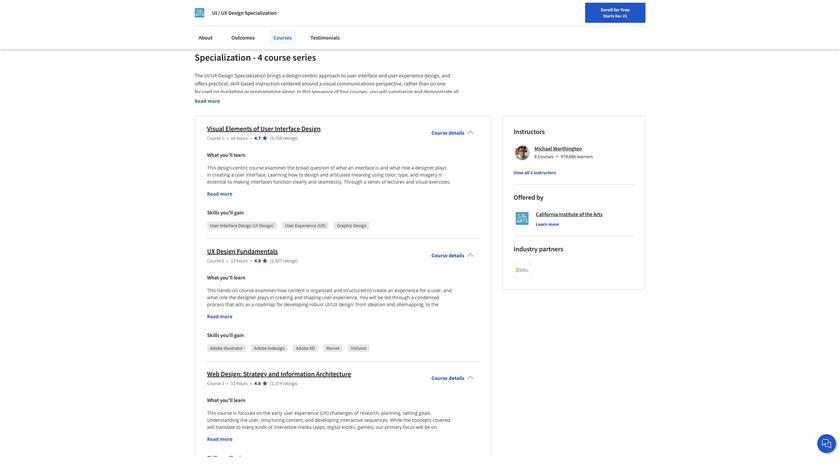Task type: vqa. For each thing, say whether or not it's contained in the screenshot.
NOW
no



Task type: describe. For each thing, give the bounding box(es) containing it.
ideation
[[368, 301, 385, 308]]

developing inside this hands-on course examines how content is organized and structured to create an experience for a user, and what role the designer plays in creating and shaping user experience. you will be led through a condensed process that acts as a roadmap for developing robust ui/ux design: from ideation and sitemapping, to the creation of paper and digital prototypes. building on the design skills learned in visual elements of user interface design, you will apply this methodology to produce a digital prototype for a multi-screen app of your own invention.
[[284, 301, 308, 308]]

in inside the ui/ux design specialization brings a design-centric approach to user interface and user experience design, and offers practical, skill-based instruction centered around a visual communications perspective, rather than on one focused on marketing or programming alone. in this sequence of four courses, you will summarize and demonstrate all stages of the ui/ux development process, from user research to defining a project's strategy, scope, and information architecture, to developing sitemaps and wireframes. you'll learn current best practices and conventions in ux design and apply them to create effective and compelling screen-based experiences for websites or apps.
[[428, 104, 432, 111]]

979,686
[[561, 154, 576, 160]]

your left linkedin on the top
[[255, 2, 265, 8]]

challenges
[[330, 410, 353, 417]]

starts
[[603, 13, 614, 18]]

user inside this course is focused on the early user experience (ux) challenges of research, planning, setting goals, understanding the user, structuring content, and developing interactive sequences. while the concepts covered will translate to many kinds of interactive media (apps, digital kiosks, games), our primary focus will be on designing contemporary, responsive websites. in this course you will complete the first half of a large scale project—developing a comprehensive plan for a complex website—by defining the strategy and scope of the site, as well as developing its information architecture and overall structure. along the way we will also discuss:
[[284, 410, 293, 417]]

you down essential
[[207, 186, 215, 192]]

to left produce
[[315, 316, 320, 322]]

read more down the offers
[[195, 98, 220, 104]]

• right 3
[[227, 381, 228, 387]]

design down question in the top of the page
[[304, 172, 319, 178]]

) for of
[[296, 135, 298, 141]]

course up understanding
[[217, 410, 232, 417]]

of up the architecture,
[[210, 96, 214, 103]]

summarize
[[388, 88, 413, 95]]

design inside this hands-on course examines how content is organized and structured to create an experience for a user, and what role the designer plays in creating and shaping user experience. you will be led through a condensed process that acts as a roadmap for developing robust ui/ux design: from ideation and sitemapping, to the creation of paper and digital prototypes. building on the design skills learned in visual elements of user interface design, you will apply this methodology to produce a digital prototype for a multi-screen app of your own invention.
[[331, 309, 345, 315]]

0 horizontal spatial or
[[244, 88, 249, 95]]

experience for for
[[395, 287, 419, 294]]

0 vertical spatial specialization
[[245, 9, 277, 16]]

your right find
[[644, 21, 653, 27]]

you'll for design:
[[220, 397, 233, 404]]

project—developing
[[207, 438, 251, 445]]

user up 4.7
[[260, 124, 273, 133]]

( 1,174 ratings )
[[270, 381, 298, 387]]

user up "communications"
[[347, 72, 357, 79]]

read more for ux
[[207, 314, 232, 320]]

you'll for elements
[[220, 152, 233, 158]]

michael worthington image
[[515, 146, 529, 160]]

many inside this course is focused on the early user experience (ux) challenges of research, planning, setting goals, understanding the user, structuring content, and developing interactive sequences. while the concepts covered will translate to many kinds of interactive media (apps, digital kiosks, games), our primary focus will be on designing contemporary, responsive websites. in this course you will complete the first half of a large scale project—developing a comprehensive plan for a complex website—by defining the strategy and scope of the site, as well as developing its information architecture and overall structure. along the way we will also discuss:
[[242, 424, 254, 431]]

ux inside the ui/ux design specialization brings a design-centric approach to user interface and user experience design, and offers practical, skill-based instruction centered around a visual communications perspective, rather than on one focused on marketing or programming alone. in this sequence of four courses, you will summarize and demonstrate all stages of the ui/ux development process, from user research to defining a project's strategy, scope, and information architecture, to developing sitemaps and wireframes. you'll learn current best practices and conventions in ux design and apply them to create effective and compelling screen-based experiences for websites or apps.
[[433, 104, 440, 111]]

research,
[[360, 410, 380, 417]]

of left 'clear,' on the left of the page
[[400, 193, 404, 199]]

planning,
[[381, 410, 402, 417]]

read down the offers
[[195, 98, 206, 104]]

on down practical,
[[213, 88, 219, 95]]

of right "half"
[[407, 431, 412, 438]]

will right we
[[413, 445, 420, 452]]

2 inside "button"
[[530, 170, 533, 176]]

0 vertical spatial (ux)
[[317, 223, 326, 229]]

instructors
[[534, 170, 556, 176]]

institute
[[559, 211, 578, 218]]

0 horizontal spatial courses
[[273, 34, 292, 41]]

1 horizontal spatial as
[[233, 445, 238, 452]]

perspective,
[[376, 80, 403, 87]]

user left experience
[[285, 223, 294, 229]]

(ux) inside this course is focused on the early user experience (ux) challenges of research, planning, setting goals, understanding the user, structuring content, and developing interactive sequences. while the concepts covered will translate to many kinds of interactive media (apps, digital kiosks, games), our primary focus will be on designing contemporary, responsive websites. in this course you will complete the first half of a large scale project—developing a comprehensive plan for a complex website—by defining the strategy and scope of the site, as well as developing its information architecture and overall structure. along the way we will also discuss:
[[320, 410, 329, 417]]

more inside button
[[548, 221, 559, 227]]

read more for visual
[[207, 191, 232, 197]]

demonstrate
[[424, 88, 452, 95]]

3
[[222, 381, 224, 387]]

4.8 for strategy
[[254, 381, 261, 387]]

experience inside this course is focused on the early user experience (ux) challenges of research, planning, setting goals, understanding the user, structuring content, and developing interactive sequences. while the concepts covered will translate to many kinds of interactive media (apps, digital kiosks, games), our primary focus will be on designing contemporary, responsive websites. in this course you will complete the first half of a large scale project—developing a comprehensive plan for a complex website—by defining the strategy and scope of the site, as well as developing its information architecture and overall structure. along the way we will also discuss:
[[295, 410, 319, 417]]

for inside this course is focused on the early user experience (ux) challenges of research, planning, setting goals, understanding the user, structuring content, and developing interactive sequences. while the concepts covered will translate to many kinds of interactive media (apps, digital kiosks, games), our primary focus will be on designing contemporary, responsive websites. in this course you will complete the first half of a large scale project—developing a comprehensive plan for a complex website—by defining the strategy and scope of the site, as well as developing its information architecture and overall structure. along the way we will also discuss:
[[302, 438, 308, 445]]

focus inside this course is focused on the early user experience (ux) challenges of research, planning, setting goals, understanding the user, structuring content, and developing interactive sequences. while the concepts covered will translate to many kinds of interactive media (apps, digital kiosks, games), our primary focus will be on designing contemporary, responsive websites. in this course you will complete the first half of a large scale project—developing a comprehensive plan for a complex website—by defining the strategy and scope of the site, as well as developing its information architecture and overall structure. along the way we will also discuss:
[[403, 424, 415, 431]]

to right research
[[331, 96, 336, 103]]

read for web
[[207, 436, 219, 443]]

you'll for design
[[220, 274, 233, 281]]

skills you'll gain for elements
[[207, 209, 244, 216]]

1 vertical spatial interface
[[220, 223, 237, 229]]

on up kinds
[[256, 410, 262, 417]]

this inside add this credential to your linkedin profile, resume, or cv share it on social media and in your performance review
[[216, 2, 224, 8]]

web design: strategy and information architecture
[[207, 370, 351, 378]]

1 vertical spatial digital
[[344, 316, 358, 322]]

to up the them
[[224, 104, 229, 111]]

california
[[536, 211, 558, 218]]

the up the acts at the bottom
[[229, 294, 236, 301]]

as inside this hands-on course examines how content is organized and structured to create an experience for a user, and what role the designer plays in creating and shaping user experience. you will be led through a condensed process that acts as a roadmap for developing robust ui/ux design: from ideation and sitemapping, to the creation of paper and digital prototypes. building on the design skills learned in visual elements of user interface design, you will apply this methodology to produce a digital prototype for a multi-screen app of your own invention.
[[245, 301, 250, 308]]

to right the them
[[231, 112, 236, 119]]

skills you'll gain for design
[[207, 332, 244, 339]]

find your new career link
[[631, 20, 680, 29]]

the down condensed
[[431, 301, 439, 308]]

course details button for design
[[426, 120, 479, 146]]

how inside this hands-on course examines how content is organized and structured to create an experience for a user, and what role the designer plays in creating and shaping user experience. you will be led through a condensed process that acts as a roadmap for developing robust ui/ux design: from ideation and sitemapping, to the creation of paper and digital prototypes. building on the design skills learned in visual elements of user interface design, you will apply this methodology to produce a digital prototype for a multi-screen app of your own invention.
[[277, 287, 287, 294]]

along
[[374, 445, 386, 452]]

michael worthington 8 courses • 979,686 learners
[[535, 145, 593, 160]]

learn more button
[[536, 221, 559, 228]]

0 vertical spatial an
[[348, 165, 354, 171]]

an inside this hands-on course examines how content is organized and structured to create an experience for a user, and what role the designer plays in creating and shaping user experience. you will be led through a condensed process that acts as a roadmap for developing robust ui/ux design: from ideation and sitemapping, to the creation of paper and digital prototypes. building on the design skills learned in visual elements of user interface design, you will apply this methodology to produce a digital prototype for a multi-screen app of your own invention.
[[388, 287, 393, 294]]

produce
[[321, 316, 339, 322]]

apply inside this design-centric course examines the broad question of what an interface is and what role a designer plays in creating a user interface. learning how to design and articulate meaning using color, type, and imagery is essential to making interfaces function clearly and seamlessly. through a series of lectures and visual exercises, you will focus on the many individual elements and components that make up the skillset of an interface designer. by the end of this course, you will be able to describe the key formal elements of clear, consistent, and intuitive ui design, and apply your learned skills to the design of a static screen-based interface.
[[258, 200, 270, 206]]

user experience (ux)
[[285, 223, 326, 229]]

strategy,
[[381, 96, 400, 103]]

• down fundamentals
[[250, 258, 252, 264]]

multi-
[[393, 316, 406, 322]]

will down roadmap
[[254, 316, 262, 322]]

structure.
[[351, 445, 372, 452]]

user down intuitive
[[210, 223, 219, 229]]

0 vertical spatial interface
[[275, 124, 300, 133]]

• down strategy
[[250, 381, 252, 387]]

0 horizontal spatial interface.
[[246, 172, 267, 178]]

of left research,
[[354, 410, 359, 417]]

linkedin
[[266, 2, 286, 8]]

• left 4.7
[[250, 135, 252, 141]]

course details button for architecture
[[426, 366, 479, 391]]

user inside this hands-on course examines how content is organized and structured to create an experience for a user, and what role the designer plays in creating and shaping user experience. you will be led through a condensed process that acts as a roadmap for developing robust ui/ux design: from ideation and sitemapping, to the creation of paper and digital prototypes. building on the design skills learned in visual elements of user interface design, you will apply this methodology to produce a digital prototype for a multi-screen app of your own invention.
[[322, 294, 332, 301]]

ux design fundamentals link
[[207, 247, 278, 256]]

design, inside the ui/ux design specialization brings a design-centric approach to user interface and user experience design, and offers practical, skill-based instruction centered around a visual communications perspective, rather than on one focused on marketing or programming alone. in this sequence of four courses, you will summarize and demonstrate all stages of the ui/ux development process, from user research to defining a project's strategy, scope, and information architecture, to developing sitemaps and wireframes. you'll learn current best practices and conventions in ux design and apply them to create effective and compelling screen-based experiences for websites or apps.
[[424, 72, 441, 79]]

components
[[320, 186, 348, 192]]

to down condensed
[[426, 301, 430, 308]]

you right course,
[[285, 193, 293, 199]]

( for fundamentals
[[270, 258, 272, 264]]

design left (ui at the top left of the page
[[238, 223, 252, 229]]

read more button down the offers
[[195, 98, 220, 105]]

information inside the ui/ux design specialization brings a design-centric approach to user interface and user experience design, and offers practical, skill-based instruction centered around a visual communications perspective, rather than on one focused on marketing or programming alone. in this sequence of four courses, you will summarize and demonstrate all stages of the ui/ux development process, from user research to defining a project's strategy, scope, and information architecture, to developing sitemaps and wireframes. you'll learn current best practices and conventions in ux design and apply them to create effective and compelling screen-based experiences for websites or apps.
[[426, 96, 453, 103]]

exercises,
[[429, 179, 450, 185]]

games),
[[358, 424, 375, 431]]

for up prototypes.
[[277, 301, 283, 308]]

design right graphic
[[353, 223, 366, 229]]

career
[[664, 21, 677, 27]]

content,
[[286, 417, 304, 424]]

focus inside this design-centric course examines the broad question of what an interface is and what role a designer plays in creating a user interface. learning how to design and articulate meaning using color, type, and imagery is essential to making interfaces function clearly and seamlessly. through a series of lectures and visual exercises, you will focus on the many individual elements and components that make up the skillset of an interface designer. by the end of this course, you will be able to describe the key formal elements of clear, consistent, and intuitive ui design, and apply your learned skills to the design of a static screen-based interface.
[[225, 186, 237, 192]]

specialization inside the ui/ux design specialization brings a design-centric approach to user interface and user experience design, and offers practical, skill-based instruction centered around a visual communications perspective, rather than on one focused on marketing or programming alone. in this sequence of four courses, you will summarize and demonstrate all stages of the ui/ux development process, from user research to defining a project's strategy, scope, and information architecture, to developing sitemaps and wireframes. you'll learn current best practices and conventions in ux design and apply them to create effective and compelling screen-based experiences for websites or apps.
[[234, 72, 266, 79]]

wireframes.
[[287, 104, 314, 111]]

of down describe
[[342, 200, 346, 206]]

in up roadmap
[[270, 294, 274, 301]]

developing up (apps,
[[315, 417, 339, 424]]

1 horizontal spatial ui/ux
[[224, 96, 237, 103]]

instruction
[[255, 80, 280, 87]]

all inside "button"
[[524, 170, 530, 176]]

adobe for adobe indesign
[[254, 345, 267, 351]]

of up 4.7
[[253, 124, 259, 133]]

add
[[206, 2, 215, 8]]

courses link
[[269, 30, 296, 45]]

screen- inside this design-centric course examines the broad question of what an interface is and what role a designer plays in creating a user interface. learning how to design and articulate meaning using color, type, and imagery is essential to making interfaces function clearly and seamlessly. through a series of lectures and visual exercises, you will focus on the many individual elements and components that make up the skillset of an interface designer. by the end of this course, you will be able to describe the key formal elements of clear, consistent, and intuitive ui design, and apply your learned skills to the design of a static screen-based interface.
[[364, 200, 380, 206]]

michael worthington link
[[535, 145, 582, 152]]

this for ux
[[207, 287, 216, 294]]

sitemapping,
[[396, 301, 424, 308]]

plays inside this design-centric course examines the broad question of what an interface is and what role a designer plays in creating a user interface. learning how to design and articulate meaning using color, type, and imagery is essential to making interfaces function clearly and seamlessly. through a series of lectures and visual exercises, you will focus on the many individual elements and components that make up the skillset of an interface designer. by the end of this course, you will be able to describe the key formal elements of clear, consistent, and intuitive ui design, and apply your learned skills to the design of a static screen-based interface.
[[435, 165, 447, 171]]

design inside the ui/ux design specialization brings a design-centric approach to user interface and user experience design, and offers practical, skill-based instruction centered around a visual communications perspective, rather than on one focused on marketing or programming alone. in this sequence of four courses, you will summarize and demonstrate all stages of the ui/ux development process, from user research to defining a project's strategy, scope, and information architecture, to developing sitemaps and wireframes. you'll learn current best practices and conventions in ux design and apply them to create effective and compelling screen-based experiences for websites or apps.
[[441, 104, 456, 111]]

visual inside this hands-on course examines how content is organized and structured to create an experience for a user, and what role the designer plays in creating and shaping user experience. you will be led through a condensed process that acts as a roadmap for developing robust ui/ux design: from ideation and sitemapping, to the creation of paper and digital prototypes. building on the design skills learned in visual elements of user interface design, you will apply this methodology to produce a digital prototype for a multi-screen app of your own invention.
[[381, 309, 394, 315]]

interface for is
[[355, 165, 374, 171]]

1 vertical spatial specialization
[[195, 51, 251, 63]]

offers
[[195, 80, 207, 87]]

we
[[406, 445, 412, 452]]

broad
[[296, 165, 309, 171]]

alone.
[[282, 88, 296, 95]]

marvel
[[326, 345, 340, 351]]

in inside the ui/ux design specialization brings a design-centric approach to user interface and user experience design, and offers practical, skill-based instruction centered around a visual communications perspective, rather than on one focused on marketing or programming alone. in this sequence of four courses, you will summarize and demonstrate all stages of the ui/ux development process, from user research to defining a project's strategy, scope, and information architecture, to developing sitemaps and wireframes. you'll learn current best practices and conventions in ux design and apply them to create effective and compelling screen-based experiences for websites or apps.
[[297, 88, 301, 95]]

to inside add this credential to your linkedin profile, resume, or cv share it on social media and in your performance review
[[249, 2, 254, 8]]

design down compelling
[[301, 124, 321, 133]]

in down ideation
[[376, 309, 380, 315]]

series inside this design-centric course examines the broad question of what an interface is and what role a designer plays in creating a user interface. learning how to design and articulate meaning using color, type, and imagery is essential to making interfaces function clearly and seamlessly. through a series of lectures and visual exercises, you will focus on the many individual elements and components that make up the skillset of an interface designer. by the end of this course, you will be able to describe the key formal elements of clear, consistent, and intuitive ui design, and apply your learned skills to the design of a static screen-based interface.
[[368, 179, 380, 185]]

indesign
[[268, 345, 285, 351]]

to right approach
[[341, 72, 346, 79]]

on up scale
[[431, 424, 437, 431]]

4.8 for fundamentals
[[254, 258, 261, 264]]

user up wireframes.
[[300, 96, 310, 103]]

21
[[623, 13, 627, 18]]

early
[[272, 410, 282, 417]]

0 horizontal spatial based
[[241, 80, 254, 87]]

skill-
[[230, 80, 241, 87]]

apply inside the ui/ux design specialization brings a design-centric approach to user interface and user experience design, and offers practical, skill-based instruction centered around a visual communications perspective, rather than on one focused on marketing or programming alone. in this sequence of four courses, you will summarize and demonstrate all stages of the ui/ux development process, from user research to defining a project's strategy, scope, and information architecture, to developing sitemaps and wireframes. you'll learn current best practices and conventions in ux design and apply them to create effective and compelling screen-based experiences for websites or apps.
[[204, 112, 217, 119]]

course details for design
[[431, 129, 464, 136]]

elements inside this hands-on course examines how content is organized and structured to create an experience for a user, and what role the designer plays in creating and shaping user experience. you will be led through a condensed process that acts as a roadmap for developing robust ui/ux design: from ideation and sitemapping, to the creation of paper and digital prototypes. building on the design skills learned in visual elements of user interface design, you will apply this methodology to produce a digital prototype for a multi-screen app of your own invention.
[[396, 309, 416, 315]]

graphic
[[337, 223, 352, 229]]

will up designing on the bottom of page
[[207, 424, 214, 431]]

visual elements of user interface design link
[[207, 124, 321, 133]]

of right 'app'
[[431, 316, 436, 322]]

what for web
[[207, 397, 219, 404]]

centric inside this design-centric course examines the broad question of what an interface is and what role a designer plays in creating a user interface. learning how to design and articulate meaning using color, type, and imagery is essential to making interfaces function clearly and seamlessly. through a series of lectures and visual exercises, you will focus on the many individual elements and components that make up the skillset of an interface designer. by the end of this course, you will be able to describe the key formal elements of clear, consistent, and intuitive ui design, and apply your learned skills to the design of a static screen-based interface.
[[233, 165, 248, 171]]

ux design fundamentals
[[207, 247, 278, 256]]

hours for elements
[[236, 135, 248, 141]]

more up the them
[[208, 98, 220, 104]]

design down credential
[[228, 9, 244, 16]]

for inside enroll for free starts dec 21
[[614, 7, 620, 13]]

view all 2 instructors
[[514, 170, 556, 176]]

of right end
[[253, 193, 258, 199]]

1 horizontal spatial based
[[324, 112, 337, 119]]

ui inside this design-centric course examines the broad question of what an interface is and what role a designer plays in creating a user interface. learning how to design and articulate meaning using color, type, and imagery is essential to making interfaces function clearly and seamlessly. through a series of lectures and visual exercises, you will focus on the many individual elements and components that make up the skillset of an interface designer. by the end of this course, you will be able to describe the key formal elements of clear, consistent, and intuitive ui design, and apply your learned skills to the design of a static screen-based interface.
[[226, 200, 231, 206]]

all inside the ui/ux design specialization brings a design-centric approach to user interface and user experience design, and offers practical, skill-based instruction centered around a visual communications perspective, rather than on one focused on marketing or programming alone. in this sequence of four courses, you will summarize and demonstrate all stages of the ui/ux development process, from user research to defining a project's strategy, scope, and information architecture, to developing sitemaps and wireframes. you'll learn current best practices and conventions in ux design and apply them to create effective and compelling screen-based experiences for websites or apps.
[[453, 88, 459, 95]]

1 vertical spatial interface.
[[395, 200, 415, 206]]

8
[[535, 154, 537, 160]]

will up designer.
[[216, 186, 224, 192]]

read more for web
[[207, 436, 232, 443]]

compelling
[[281, 112, 306, 119]]

13
[[231, 258, 236, 264]]

hours for design:
[[236, 381, 248, 387]]

information
[[281, 370, 315, 378]]

stages
[[195, 96, 209, 103]]

website—by
[[333, 438, 360, 445]]

design down describe
[[326, 200, 341, 206]]

courses,
[[350, 88, 369, 95]]

) for fundamentals
[[296, 258, 298, 264]]

learn inside the ui/ux design specialization brings a design-centric approach to user interface and user experience design, and offers practical, skill-based instruction centered around a visual communications perspective, rather than on one focused on marketing or programming alone. in this sequence of four courses, you will summarize and demonstrate all stages of the ui/ux development process, from user research to defining a project's strategy, scope, and information architecture, to developing sitemaps and wireframes. you'll learn current best practices and conventions in ux design and apply them to create effective and compelling screen-based experiences for websites or apps.
[[328, 104, 339, 111]]

user inside this hands-on course examines how content is organized and structured to create an experience for a user, and what role the designer plays in creating and shaping user experience. you will be led through a condensed process that acts as a roadmap for developing robust ui/ux design: from ideation and sitemapping, to the creation of paper and digital prototypes. building on the design skills learned in visual elements of user interface design, you will apply this methodology to produce a digital prototype for a multi-screen app of your own invention.
[[423, 309, 433, 315]]

your down linkedin on the top
[[276, 10, 286, 16]]

1
[[222, 135, 224, 141]]

is up using
[[375, 165, 379, 171]]

1 horizontal spatial elements
[[378, 193, 399, 199]]

static
[[351, 200, 363, 206]]

your inside this design-centric course examines the broad question of what an interface is and what role a designer plays in creating a user interface. learning how to design and articulate meaning using color, type, and imagery is essential to making interfaces function clearly and seamlessly. through a series of lectures and visual exercises, you will focus on the many individual elements and components that make up the skillset of an interface designer. by the end of this course, you will be able to describe the key formal elements of clear, consistent, and intuitive ui design, and apply your learned skills to the design of a static screen-based interface.
[[271, 200, 281, 206]]

2 details from the top
[[449, 252, 464, 259]]

on down robust
[[316, 309, 321, 315]]

california institute of the arts
[[536, 211, 603, 218]]

to up clearly
[[299, 172, 303, 178]]

will inside the ui/ux design specialization brings a design-centric approach to user interface and user experience design, and offers practical, skill-based instruction centered around a visual communications perspective, rather than on one focused on marketing or programming alone. in this sequence of four courses, you will summarize and demonstrate all stages of the ui/ux development process, from user research to defining a project's strategy, scope, and information architecture, to developing sitemaps and wireframes. you'll learn current best practices and conventions in ux design and apply them to create effective and compelling screen-based experiences for websites or apps.
[[379, 88, 387, 95]]

2 vertical spatial or
[[394, 112, 399, 119]]

be inside this course is focused on the early user experience (ux) challenges of research, planning, setting goals, understanding the user, structuring content, and developing interactive sequences. while the concepts covered will translate to many kinds of interactive media (apps, digital kiosks, games), our primary focus will be on designing contemporary, responsive websites. in this course you will complete the first half of a large scale project—developing a comprehensive plan for a complex website—by defining the strategy and scope of the site, as well as developing its information architecture and overall structure. along the way we will also discuss:
[[425, 424, 430, 431]]

0 vertical spatial series
[[293, 51, 316, 63]]

https://www.optimalworkshop.com/ image
[[288, 164, 293, 169]]

you'll down intuitive
[[220, 209, 233, 216]]

user up perspective,
[[388, 72, 398, 79]]

the down setting
[[403, 417, 411, 424]]

the down our
[[379, 431, 387, 438]]

social
[[231, 10, 244, 16]]

skills inside this design-centric course examines the broad question of what an interface is and what role a designer plays in creating a user interface. learning how to design and articulate meaning using color, type, and imagery is essential to making interfaces function clearly and seamlessly. through a series of lectures and visual exercises, you will focus on the many individual elements and components that make up the skillset of an interface designer. by the end of this course, you will be able to describe the key formal elements of clear, consistent, and intuitive ui design, and apply your learned skills to the design of a static screen-based interface.
[[301, 200, 311, 206]]

strategy
[[243, 370, 267, 378]]

plays inside this hands-on course examines how content is organized and structured to create an experience for a user, and what role the designer plays in creating and shaping user experience. you will be led through a condensed process that acts as a roadmap for developing robust ui/ux design: from ideation and sitemapping, to the creation of paper and digital prototypes. building on the design skills learned in visual elements of user interface design, you will apply this methodology to produce a digital prototype for a multi-screen app of your own invention.
[[257, 294, 269, 301]]

you inside this course is focused on the early user experience (ux) challenges of research, planning, setting goals, understanding the user, structuring content, and developing interactive sequences. while the concepts covered will translate to many kinds of interactive media (apps, digital kiosks, games), our primary focus will be on designing contemporary, responsive websites. in this course you will complete the first half of a large scale project—developing a comprehensive plan for a complex website—by defining the strategy and scope of the site, as well as developing its information architecture and overall structure. along the way we will also discuss:
[[340, 431, 348, 438]]

• right "1"
[[227, 135, 228, 141]]

graphic design
[[337, 223, 366, 229]]

more for web design: strategy and information architecture
[[220, 436, 232, 443]]

will up ideation
[[369, 294, 376, 301]]

that inside this design-centric course examines the broad question of what an interface is and what role a designer plays in creating a user interface. learning how to design and articulate meaning using color, type, and imagery is essential to making interfaces function clearly and seamlessly. through a series of lectures and visual exercises, you will focus on the many individual elements and components that make up the skillset of an interface designer. by the end of this course, you will be able to describe the key formal elements of clear, consistent, and intuitive ui design, and apply your learned skills to the design of a static screen-based interface.
[[349, 186, 358, 192]]

will down concepts in the bottom of the page
[[416, 424, 423, 431]]

understanding
[[207, 417, 239, 424]]

0 vertical spatial elements
[[225, 124, 252, 133]]

meaning
[[351, 172, 371, 178]]

the left broad
[[287, 165, 294, 171]]

sitemaps
[[256, 104, 276, 111]]

communications
[[337, 80, 375, 87]]

2 vertical spatial interface
[[416, 186, 435, 192]]

the up end
[[245, 186, 252, 192]]

to left making
[[228, 179, 232, 185]]

of left four
[[334, 88, 339, 95]]

apps.
[[400, 112, 412, 119]]

worthington
[[553, 145, 582, 152]]

ratings for fundamentals
[[283, 258, 296, 264]]

the up produce
[[322, 309, 330, 315]]

partners
[[539, 245, 563, 253]]

design- inside this design-centric course examines the broad question of what an interface is and what role a designer plays in creating a user interface. learning how to design and articulate meaning using color, type, and imagery is essential to making interfaces function clearly and seamlessly. through a series of lectures and visual exercises, you will focus on the many individual elements and components that make up the skillset of an interface designer. by the end of this course, you will be able to describe the key formal elements of clear, consistent, and intuitive ui design, and apply your learned skills to the design of a static screen-based interface.
[[217, 165, 233, 171]]

design inside the ui/ux design specialization brings a design-centric approach to user interface and user experience design, and offers practical, skill-based instruction centered around a visual communications perspective, rather than on one focused on marketing or programming alone. in this sequence of four courses, you will summarize and demonstrate all stages of the ui/ux development process, from user research to defining a project's strategy, scope, and information architecture, to developing sitemaps and wireframes. you'll learn current best practices and conventions in ux design and apply them to create effective and compelling screen-based experiences for websites or apps.
[[218, 72, 233, 79]]

role inside this hands-on course examines how content is organized and structured to create an experience for a user, and what role the designer plays in creating and shaping user experience. you will be led through a condensed process that acts as a roadmap for developing robust ui/ux design: from ideation and sitemapping, to the creation of paper and digital prototypes. building on the design skills learned in visual elements of user interface design, you will apply this methodology to produce a digital prototype for a multi-screen app of your own invention.
[[219, 294, 228, 301]]

instructors
[[514, 127, 545, 136]]

on left the one on the right top
[[430, 80, 436, 87]]

organized
[[311, 287, 332, 294]]

read for ux
[[207, 314, 219, 320]]

structured
[[343, 287, 366, 294]]

0 vertical spatial digital
[[256, 309, 269, 315]]

designer inside this hands-on course examines how content is organized and structured to create an experience for a user, and what role the designer plays in creating and shaping user experience. you will be led through a condensed process that acts as a roadmap for developing robust ui/ux design: from ideation and sitemapping, to the creation of paper and digital prototypes. building on the design skills learned in visual elements of user interface design, you will apply this methodology to produce a digital prototype for a multi-screen app of your own invention.
[[237, 294, 256, 301]]

coursera career certificate image
[[519, 0, 630, 37]]

design up the course 2 • 13 hours •
[[216, 247, 236, 256]]

0 horizontal spatial as
[[217, 445, 222, 452]]

read more button for ux
[[207, 313, 232, 320]]

the right "by"
[[235, 193, 242, 199]]

add this credential to your linkedin profile, resume, or cv share it on social media and in your performance review
[[206, 2, 334, 16]]

screen
[[406, 316, 421, 322]]

the up contemporary,
[[240, 417, 248, 424]]

the up 'along'
[[380, 438, 387, 445]]

or inside add this credential to your linkedin profile, resume, or cv share it on social media and in your performance review
[[323, 2, 328, 8]]

0 horizontal spatial ux
[[207, 247, 215, 256]]

focused inside this course is focused on the early user experience (ux) challenges of research, planning, setting goals, understanding the user, structuring content, and developing interactive sequences. while the concepts covered will translate to many kinds of interactive media (apps, digital kiosks, games), our primary focus will be on designing contemporary, responsive websites. in this course you will complete the first half of a large scale project—developing a comprehensive plan for a complex website—by defining the strategy and scope of the site, as well as developing its information architecture and overall structure. along the way we will also discuss:
[[238, 410, 255, 417]]

find
[[635, 21, 643, 27]]

robust
[[309, 301, 324, 308]]

of down structuring
[[268, 424, 273, 431]]

courses inside michael worthington 8 courses • 979,686 learners
[[538, 154, 553, 160]]

course details for architecture
[[431, 375, 464, 382]]

in inside this course is focused on the early user experience (ux) challenges of research, planning, setting goals, understanding the user, structuring content, and developing interactive sequences. while the concepts covered will translate to many kinds of interactive media (apps, digital kiosks, games), our primary focus will be on designing contemporary, responsive websites. in this course you will complete the first half of a large scale project—developing a comprehensive plan for a complex website—by defining the strategy and scope of the site, as well as developing its information architecture and overall structure. along the way we will also discuss:
[[309, 431, 314, 438]]

the left key
[[346, 193, 353, 199]]

through
[[392, 294, 410, 301]]

way
[[396, 445, 404, 452]]

adobe for adobe illustrator
[[210, 345, 223, 351]]

of left paper
[[226, 309, 231, 315]]

what you'll learn for design:
[[207, 397, 245, 404]]

gain for design
[[234, 332, 244, 339]]

for left multi-
[[382, 316, 388, 322]]

of down scale
[[431, 438, 436, 445]]

to up you
[[367, 287, 372, 294]]

also
[[421, 445, 430, 452]]

many inside this design-centric course examines the broad question of what an interface is and what role a designer plays in creating a user interface. learning how to design and articulate meaning using color, type, and imagery is essential to making interfaces function clearly and seamlessly. through a series of lectures and visual exercises, you will focus on the many individual elements and components that make up the skillset of an interface designer. by the end of this course, you will be able to describe the key formal elements of clear, consistent, and intuitive ui design, and apply your learned skills to the design of a static screen-based interface.
[[253, 186, 265, 192]]

adobe xd
[[296, 345, 315, 351]]

on up the acts at the bottom
[[232, 287, 238, 294]]

skillset
[[387, 186, 402, 192]]

read more button for visual
[[207, 190, 232, 198]]

this course is focused on the early user experience (ux) challenges of research, planning, setting goals, understanding the user, structuring content, and developing interactive sequences. while the concepts covered will translate to many kinds of interactive media (apps, digital kiosks, games), our primary focus will be on designing contemporary, responsive websites. in this course you will complete the first half of a large scale project—developing a comprehensive plan for a complex website—by defining the strategy and scope of the site, as well as developing its information architecture and overall structure. along the way we will also discuss:
[[207, 410, 451, 452]]

0 vertical spatial visual
[[207, 124, 224, 133]]

1 vertical spatial interactive
[[274, 424, 297, 431]]

you'll down invention.
[[220, 332, 233, 339]]

type,
[[398, 172, 409, 178]]

chat with us image
[[821, 439, 832, 449]]

of up screen
[[417, 309, 421, 315]]

design)
[[259, 223, 274, 229]]

offered
[[514, 193, 535, 202]]

fundamentals
[[237, 247, 278, 256]]

from inside the ui/ux design specialization brings a design-centric approach to user interface and user experience design, and offers practical, skill-based instruction centered around a visual communications perspective, rather than on one focused on marketing or programming alone. in this sequence of four courses, you will summarize and demonstrate all stages of the ui/ux development process, from user research to defining a project's strategy, scope, and information architecture, to developing sitemaps and wireframes. you'll learn current best practices and conventions in ux design and apply them to create effective and compelling screen-based experiences for websites or apps.
[[288, 96, 299, 103]]

1 horizontal spatial what
[[336, 165, 347, 171]]

for up condensed
[[420, 287, 426, 294]]

the up the discuss:
[[437, 438, 444, 445]]

to right 'able'
[[320, 193, 325, 199]]

developing inside the ui/ux design specialization brings a design-centric approach to user interface and user experience design, and offers practical, skill-based instruction centered around a visual communications perspective, rather than on one focused on marketing or programming alone. in this sequence of four courses, you will summarize and demonstrate all stages of the ui/ux development process, from user research to defining a project's strategy, scope, and information architecture, to developing sitemaps and wireframes. you'll learn current best practices and conventions in ux design and apply them to create effective and compelling screen-based experiences for websites or apps.
[[230, 104, 255, 111]]

while
[[390, 417, 402, 424]]

course 2 • 13 hours •
[[207, 258, 252, 264]]

centric inside the ui/ux design specialization brings a design-centric approach to user interface and user experience design, and offers practical, skill-based instruction centered around a visual communications perspective, rather than on one focused on marketing or programming alone. in this sequence of four courses, you will summarize and demonstrate all stages of the ui/ux development process, from user research to defining a project's strategy, scope, and information architecture, to developing sitemaps and wireframes. you'll learn current best practices and conventions in ux design and apply them to create effective and compelling screen-based experiences for websites or apps.
[[302, 72, 318, 79]]



Task type: locate. For each thing, give the bounding box(es) containing it.
the
[[195, 72, 203, 79]]

prototype
[[359, 316, 381, 322]]

1 ( from the top
[[270, 135, 272, 141]]

0 vertical spatial interface.
[[246, 172, 267, 178]]

0 vertical spatial elements
[[289, 186, 309, 192]]

(ui
[[252, 223, 258, 229]]

find your new career
[[635, 21, 677, 27]]

will down perspective,
[[379, 88, 387, 95]]

0 horizontal spatial adobe
[[210, 345, 223, 351]]

design
[[228, 9, 244, 16], [218, 72, 233, 79], [301, 124, 321, 133], [238, 223, 252, 229], [353, 223, 366, 229], [216, 247, 236, 256]]

course for centric
[[249, 165, 264, 171]]

skills down intuitive
[[207, 209, 219, 216]]

an up the led
[[388, 287, 393, 294]]

design- up 'centered'
[[286, 72, 302, 79]]

user, inside this course is focused on the early user experience (ux) challenges of research, planning, setting goals, understanding the user, structuring content, and developing interactive sequences. while the concepts covered will translate to many kinds of interactive media (apps, digital kiosks, games), our primary focus will be on designing contemporary, responsive websites. in this course you will complete the first half of a large scale project—developing a comprehensive plan for a complex website—by defining the strategy and scope of the site, as well as developing its information architecture and overall structure. along the way we will also discuss:
[[249, 417, 260, 424]]

web design: strategy and information architecture link
[[207, 370, 351, 378]]

the left arts
[[585, 211, 593, 218]]

2 what you'll learn from the top
[[207, 274, 245, 281]]

you inside this hands-on course examines how content is organized and structured to create an experience for a user, and what role the designer plays in creating and shaping user experience. you will be led through a condensed process that acts as a roadmap for developing robust ui/ux design: from ideation and sitemapping, to the creation of paper and digital prototypes. building on the design skills learned in visual elements of user interface design, you will apply this methodology to produce a digital prototype for a multi-screen app of your own invention.
[[245, 316, 253, 322]]

1 vertical spatial focus
[[403, 424, 415, 431]]

what you'll learn for elements
[[207, 152, 245, 158]]

you
[[360, 294, 368, 301]]

in inside this design-centric course examines the broad question of what an interface is and what role a designer plays in creating a user interface. learning how to design and articulate meaning using color, type, and imagery is essential to making interfaces function clearly and seamlessly. through a series of lectures and visual exercises, you will focus on the many individual elements and components that make up the skillset of an interface designer. by the end of this course, you will be able to describe the key formal elements of clear, consistent, and intuitive ui design, and apply your learned skills to the design of a static screen-based interface.
[[207, 172, 211, 178]]

scope
[[417, 438, 430, 445]]

skills for visual
[[207, 209, 219, 216]]

architecture
[[298, 445, 324, 452]]

ui / ux design specialization
[[212, 9, 277, 16]]

0 vertical spatial design-
[[286, 72, 302, 79]]

marketing
[[220, 88, 243, 95]]

practical,
[[208, 80, 229, 87]]

this
[[207, 165, 216, 171], [207, 287, 216, 294], [207, 410, 216, 417]]

2 horizontal spatial be
[[425, 424, 430, 431]]

gain for elements
[[234, 209, 244, 216]]

2 4.8 from the top
[[254, 381, 261, 387]]

2 horizontal spatial an
[[409, 186, 415, 192]]

based inside this design-centric course examines the broad question of what an interface is and what role a designer plays in creating a user interface. learning how to design and articulate meaning using color, type, and imagery is essential to making interfaces function clearly and seamlessly. through a series of lectures and visual exercises, you will focus on the many individual elements and components that make up the skillset of an interface designer. by the end of this course, you will be able to describe the key formal elements of clear, consistent, and intuitive ui design, and apply your learned skills to the design of a static screen-based interface.
[[380, 200, 394, 206]]

(
[[270, 135, 272, 141], [270, 258, 272, 264], [270, 381, 272, 387]]

1 what you'll learn from the top
[[207, 152, 245, 158]]

this
[[216, 2, 224, 8], [302, 88, 311, 95], [259, 193, 267, 199], [276, 316, 284, 322], [315, 431, 323, 438]]

2 vertical spatial ux
[[207, 247, 215, 256]]

1 vertical spatial this
[[207, 287, 216, 294]]

this inside this design-centric course examines the broad question of what an interface is and what role a designer plays in creating a user interface. learning how to design and articulate meaning using color, type, and imagery is essential to making interfaces function clearly and seamlessly. through a series of lectures and visual exercises, you will focus on the many individual elements and components that make up the skillset of an interface designer. by the end of this course, you will be able to describe the key formal elements of clear, consistent, and intuitive ui design, and apply your learned skills to the design of a static screen-based interface.
[[259, 193, 267, 199]]

on inside add this credential to your linkedin profile, resume, or cv share it on social media and in your performance review
[[224, 10, 230, 16]]

will down clearly
[[294, 193, 302, 199]]

1 skills from the top
[[207, 209, 219, 216]]

many down interfaces
[[253, 186, 265, 192]]

clearly
[[293, 179, 307, 185]]

describe
[[326, 193, 344, 199]]

digital inside this course is focused on the early user experience (ux) challenges of research, planning, setting goals, understanding the user, structuring content, and developing interactive sequences. while the concepts covered will translate to many kinds of interactive media (apps, digital kiosks, games), our primary focus will be on designing contemporary, responsive websites. in this course you will complete the first half of a large scale project—developing a comprehensive plan for a complex website—by defining the strategy and scope of the site, as well as developing its information architecture and overall structure. along the way we will also discuss:
[[327, 424, 341, 431]]

visual inside the ui/ux design specialization brings a design-centric approach to user interface and user experience design, and offers practical, skill-based instruction centered around a visual communications perspective, rather than on one focused on marketing or programming alone. in this sequence of four courses, you will summarize and demonstrate all stages of the ui/ux development process, from user research to defining a project's strategy, scope, and information architecture, to developing sitemaps and wireframes. you'll learn current best practices and conventions in ux design and apply them to create effective and compelling screen-based experiences for websites or apps.
[[323, 80, 336, 87]]

2 vertical spatial what you'll learn
[[207, 397, 245, 404]]

of up articulate
[[330, 165, 335, 171]]

role inside this design-centric course examines the broad question of what an interface is and what role a designer plays in creating a user interface. learning how to design and articulate meaning using color, type, and imagery is essential to making interfaces function clearly and seamlessly. through a series of lectures and visual exercises, you will focus on the many individual elements and components that make up the skillset of an interface designer. by the end of this course, you will be able to describe the key formal elements of clear, consistent, and intuitive ui design, and apply your learned skills to the design of a static screen-based interface.
[[402, 165, 410, 171]]

more for visual elements of user interface design
[[220, 191, 232, 197]]

course for on
[[239, 287, 254, 294]]

make
[[359, 186, 371, 192]]

0 vertical spatial hours
[[236, 135, 248, 141]]

visual up "1"
[[207, 124, 224, 133]]

as right the acts at the bottom
[[245, 301, 250, 308]]

0 horizontal spatial in
[[297, 88, 301, 95]]

able
[[310, 193, 319, 199]]

course up complex
[[324, 431, 339, 438]]

2 horizontal spatial adobe
[[296, 345, 309, 351]]

is inside this hands-on course examines how content is organized and structured to create an experience for a user, and what role the designer plays in creating and shaping user experience. you will be led through a condensed process that acts as a roadmap for developing robust ui/ux design: from ideation and sitemapping, to the creation of paper and digital prototypes. building on the design skills learned in visual elements of user interface design, you will apply this methodology to produce a digital prototype for a multi-screen app of your own invention.
[[306, 287, 309, 294]]

0 horizontal spatial role
[[219, 294, 228, 301]]

3 adobe from the left
[[296, 345, 309, 351]]

1 vertical spatial from
[[356, 301, 366, 308]]

2 vertical spatial course details
[[431, 375, 464, 382]]

read more button
[[195, 98, 220, 105], [207, 190, 232, 198], [207, 313, 232, 320], [207, 436, 232, 443]]

2 gain from the top
[[234, 332, 244, 339]]

course,
[[268, 193, 284, 199]]

partner 1 image
[[516, 264, 528, 277]]

what for ux
[[207, 274, 219, 281]]

to inside this course is focused on the early user experience (ux) challenges of research, planning, setting goals, understanding the user, structuring content, and developing interactive sequences. while the concepts covered will translate to many kinds of interactive media (apps, digital kiosks, games), our primary focus will be on designing contemporary, responsive websites. in this course you will complete the first half of a large scale project—developing a comprehensive plan for a complex website—by defining the strategy and scope of the site, as well as developing its information architecture and overall structure. along the way we will also discuss:
[[236, 424, 241, 431]]

how inside this design-centric course examines the broad question of what an interface is and what role a designer plays in creating a user interface. learning how to design and articulate meaning using color, type, and imagery is essential to making interfaces function clearly and seamlessly. through a series of lectures and visual exercises, you will focus on the many individual elements and components that make up the skillset of an interface designer. by the end of this course, you will be able to describe the key formal elements of clear, consistent, and intuitive ui design, and apply your learned skills to the design of a static screen-based interface.
[[288, 172, 298, 178]]

1 vertical spatial details
[[449, 252, 464, 259]]

what you'll learn for design
[[207, 274, 245, 281]]

apply
[[204, 112, 217, 119], [258, 200, 270, 206], [263, 316, 275, 322]]

defining inside this course is focused on the early user experience (ux) challenges of research, planning, setting goals, understanding the user, structuring content, and developing interactive sequences. while the concepts covered will translate to many kinds of interactive media (apps, digital kiosks, games), our primary focus will be on designing contemporary, responsive websites. in this course you will complete the first half of a large scale project—developing a comprehensive plan for a complex website—by defining the strategy and scope of the site, as well as developing its information architecture and overall structure. along the way we will also discuss:
[[361, 438, 379, 445]]

around
[[302, 80, 318, 87]]

read more button for web
[[207, 436, 232, 443]]

examines for fundamentals
[[255, 287, 276, 294]]

media
[[245, 10, 259, 16], [298, 424, 312, 431]]

scope,
[[401, 96, 415, 103]]

hours for design
[[236, 258, 248, 264]]

course
[[431, 129, 448, 136], [207, 135, 221, 141], [431, 252, 448, 259], [207, 258, 221, 264], [431, 375, 448, 382], [207, 381, 221, 387]]

what up color,
[[390, 165, 400, 171]]

) right 2,057
[[296, 258, 298, 264]]

be left the led
[[378, 294, 383, 301]]

0 horizontal spatial visual
[[323, 80, 336, 87]]

1 horizontal spatial visual
[[415, 179, 428, 185]]

california institute of the arts image
[[195, 8, 204, 17]]

this down prototypes.
[[276, 316, 284, 322]]

your inside this hands-on course examines how content is organized and structured to create an experience for a user, and what role the designer plays in creating and shaping user experience. you will be led through a condensed process that acts as a roadmap for developing robust ui/ux design: from ideation and sitemapping, to the creation of paper and digital prototypes. building on the design skills learned in visual elements of user interface design, you will apply this methodology to produce a digital prototype for a multi-screen app of your own invention.
[[437, 316, 447, 322]]

series up up
[[368, 179, 380, 185]]

2 skills from the top
[[207, 332, 219, 339]]

ui/ux inside this hands-on course examines how content is organized and structured to create an experience for a user, and what role the designer plays in creating and shaping user experience. you will be led through a condensed process that acts as a roadmap for developing robust ui/ux design: from ideation and sitemapping, to the creation of paper and digital prototypes. building on the design skills learned in visual elements of user interface design, you will apply this methodology to produce a digital prototype for a multi-screen app of your own invention.
[[325, 301, 338, 308]]

what for visual
[[207, 152, 219, 158]]

0 vertical spatial 4.8
[[254, 258, 261, 264]]

1 vertical spatial what
[[207, 274, 219, 281]]

1 what from the top
[[207, 152, 219, 158]]

learned inside this design-centric course examines the broad question of what an interface is and what role a designer plays in creating a user interface. learning how to design and articulate meaning using color, type, and imagery is essential to making interfaces function clearly and seamlessly. through a series of lectures and visual exercises, you will focus on the many individual elements and components that make up the skillset of an interface designer. by the end of this course, you will be able to describe the key formal elements of clear, consistent, and intuitive ui design, and apply your learned skills to the design of a static screen-based interface.
[[283, 200, 299, 206]]

examines for of
[[265, 165, 286, 171]]

designer inside this design-centric course examines the broad question of what an interface is and what role a designer plays in creating a user interface. learning how to design and articulate meaning using color, type, and imagery is essential to making interfaces function clearly and seamlessly. through a series of lectures and visual exercises, you will focus on the many individual elements and components that make up the skillset of an interface designer. by the end of this course, you will be able to describe the key formal elements of clear, consistent, and intuitive ui design, and apply your learned skills to the design of a static screen-based interface.
[[415, 165, 434, 171]]

2 this from the top
[[207, 287, 216, 294]]

1 horizontal spatial digital
[[327, 424, 341, 431]]

by
[[537, 193, 544, 202]]

function
[[273, 179, 292, 185]]

illustrator
[[224, 345, 243, 351]]

focus up "by"
[[225, 186, 237, 192]]

(ux) up (apps,
[[320, 410, 329, 417]]

led
[[384, 294, 391, 301]]

) for strategy
[[296, 381, 298, 387]]

1 vertical spatial courses
[[538, 154, 553, 160]]

what
[[207, 152, 219, 158], [207, 274, 219, 281], [207, 397, 219, 404]]

media inside add this credential to your linkedin profile, resume, or cv share it on social media and in your performance review
[[245, 10, 259, 16]]

1 vertical spatial skills you'll gain
[[207, 332, 244, 339]]

course inside this design-centric course examines the broad question of what an interface is and what role a designer plays in creating a user interface. learning how to design and articulate meaning using color, type, and imagery is essential to making interfaces function clearly and seamlessly. through a series of lectures and visual exercises, you will focus on the many individual elements and components that make up the skillset of an interface designer. by the end of this course, you will be able to describe the key formal elements of clear, consistent, and intuitive ui design, and apply your learned skills to the design of a static screen-based interface.
[[249, 165, 264, 171]]

this for web
[[207, 410, 216, 417]]

based down "you'll"
[[324, 112, 337, 119]]

effective
[[252, 112, 271, 119]]

1 vertical spatial many
[[242, 424, 254, 431]]

what you'll learn
[[207, 152, 245, 158], [207, 274, 245, 281], [207, 397, 245, 404]]

0 vertical spatial screen-
[[307, 112, 324, 119]]

interface. down 'clear,' on the left of the page
[[395, 200, 415, 206]]

developing down development
[[230, 104, 255, 111]]

0 vertical spatial what you'll learn
[[207, 152, 245, 158]]

experience inside this hands-on course examines how content is organized and structured to create an experience for a user, and what role the designer plays in creating and shaping user experience. you will be led through a condensed process that acts as a roadmap for developing robust ui/ux design: from ideation and sitemapping, to the creation of paper and digital prototypes. building on the design skills learned in visual elements of user interface design, you will apply this methodology to produce a digital prototype for a multi-screen app of your own invention.
[[395, 287, 419, 294]]

from inside this hands-on course examines how content is organized and structured to create an experience for a user, and what role the designer plays in creating and shaping user experience. you will be led through a condensed process that acts as a roadmap for developing robust ui/ux design: from ideation and sitemapping, to the creation of paper and digital prototypes. building on the design skills learned in visual elements of user interface design, you will apply this methodology to produce a digital prototype for a multi-screen app of your own invention.
[[356, 301, 366, 308]]

2 horizontal spatial based
[[380, 200, 394, 206]]

0 vertical spatial skills you'll gain
[[207, 209, 244, 216]]

to down 'able'
[[312, 200, 317, 206]]

is inside this course is focused on the early user experience (ux) challenges of research, planning, setting goals, understanding the user, structuring content, and developing interactive sequences. while the concepts covered will translate to many kinds of interactive media (apps, digital kiosks, games), our primary focus will be on designing contemporary, responsive websites. in this course you will complete the first half of a large scale project—developing a comprehensive plan for a complex website—by defining the strategy and scope of the site, as well as developing its information architecture and overall structure. along the way we will also discuss:
[[233, 410, 237, 417]]

seamlessly.
[[318, 179, 343, 185]]

2 right view
[[530, 170, 533, 176]]

defining inside the ui/ux design specialization brings a design-centric approach to user interface and user experience design, and offers practical, skill-based instruction centered around a visual communications perspective, rather than on one focused on marketing or programming alone. in this sequence of four courses, you will summarize and demonstrate all stages of the ui/ux development process, from user research to defining a project's strategy, scope, and information architecture, to developing sitemaps and wireframes. you'll learn current best practices and conventions in ux design and apply them to create effective and compelling screen-based experiences for websites or apps.
[[337, 96, 355, 103]]

view
[[514, 170, 524, 176]]

learned inside this hands-on course examines how content is organized and structured to create an experience for a user, and what role the designer plays in creating and shaping user experience. you will be led through a condensed process that acts as a roadmap for developing robust ui/ux design: from ideation and sitemapping, to the creation of paper and digital prototypes. building on the design skills learned in visual elements of user interface design, you will apply this methodology to produce a digital prototype for a multi-screen app of your own invention.
[[358, 309, 375, 315]]

this inside this design-centric course examines the broad question of what an interface is and what role a designer plays in creating a user interface. learning how to design and articulate meaning using color, type, and imagery is essential to making interfaces function clearly and seamlessly. through a series of lectures and visual exercises, you will focus on the many individual elements and components that make up the skillset of an interface designer. by the end of this course, you will be able to describe the key formal elements of clear, consistent, and intuitive ui design, and apply your learned skills to the design of a static screen-based interface.
[[207, 165, 216, 171]]

create inside the ui/ux design specialization brings a design-centric approach to user interface and user experience design, and offers practical, skill-based instruction centered around a visual communications perspective, rather than on one focused on marketing or programming alone. in this sequence of four courses, you will summarize and demonstrate all stages of the ui/ux development process, from user research to defining a project's strategy, scope, and information architecture, to developing sitemaps and wireframes. you'll learn current best practices and conventions in ux design and apply them to create effective and compelling screen-based experiences for websites or apps.
[[237, 112, 250, 119]]

what you'll learn down course 1 • 16 hours •
[[207, 152, 245, 158]]

0 vertical spatial all
[[453, 88, 459, 95]]

0 vertical spatial 2
[[530, 170, 533, 176]]

invention.
[[218, 323, 239, 329]]

that
[[349, 186, 358, 192], [225, 301, 234, 308]]

outcomes
[[231, 34, 255, 41]]

0 horizontal spatial ui
[[212, 9, 217, 16]]

condensed
[[415, 294, 439, 301]]

design, inside this design-centric course examines the broad question of what an interface is and what role a designer plays in creating a user interface. learning how to design and articulate meaning using color, type, and imagery is essential to making interfaces function clearly and seamlessly. through a series of lectures and visual exercises, you will focus on the many individual elements and components that make up the skillset of an interface designer. by the end of this course, you will be able to describe the key formal elements of clear, consistent, and intuitive ui design, and apply your learned skills to the design of a static screen-based interface.
[[232, 200, 247, 206]]

0 vertical spatial media
[[245, 10, 259, 16]]

defining
[[337, 96, 355, 103], [361, 438, 379, 445]]

4
[[258, 51, 262, 63]]

1 vertical spatial )
[[296, 258, 298, 264]]

course for 4
[[264, 51, 291, 63]]

skills for ux
[[207, 332, 219, 339]]

interface
[[358, 72, 377, 79], [355, 165, 374, 171], [416, 186, 435, 192]]

1 vertical spatial skills
[[346, 309, 357, 315]]

1 horizontal spatial elements
[[396, 309, 416, 315]]

1 vertical spatial creating
[[275, 294, 293, 301]]

ratings right 5,768
[[283, 135, 296, 141]]

or left apps. at the top of the page
[[394, 112, 399, 119]]

what up hands-
[[207, 274, 219, 281]]

2 course details button from the top
[[426, 243, 479, 268]]

of up 'clear,' on the left of the page
[[403, 186, 408, 192]]

hours right 13
[[236, 258, 248, 264]]

visual down approach
[[323, 80, 336, 87]]

experiences
[[338, 112, 365, 119]]

screen- inside the ui/ux design specialization brings a design-centric approach to user interface and user experience design, and offers practical, skill-based instruction centered around a visual communications perspective, rather than on one focused on marketing or programming alone. in this sequence of four courses, you will summarize and demonstrate all stages of the ui/ux development process, from user research to defining a project's strategy, scope, and information architecture, to developing sitemaps and wireframes. you'll learn current best practices and conventions in ux design and apply them to create effective and compelling screen-based experiences for websites or apps.
[[307, 112, 324, 119]]

skills you'll gain down invention.
[[207, 332, 244, 339]]

media inside this course is focused on the early user experience (ux) challenges of research, planning, setting goals, understanding the user, structuring content, and developing interactive sequences. while the concepts covered will translate to many kinds of interactive media (apps, digital kiosks, games), our primary focus will be on designing contemporary, responsive websites. in this course you will complete the first half of a large scale project—developing a comprehensive plan for a complex website—by defining the strategy and scope of the site, as well as developing its information architecture and overall structure. along the way we will also discuss:
[[298, 424, 312, 431]]

None search field
[[96, 18, 257, 31]]

what up articulate
[[336, 165, 347, 171]]

from down the alone.
[[288, 96, 299, 103]]

and inside add this credential to your linkedin profile, resume, or cv share it on social media and in your performance review
[[260, 10, 269, 16]]

you inside the ui/ux design specialization brings a design-centric approach to user interface and user experience design, and offers practical, skill-based instruction centered around a visual communications perspective, rather than on one focused on marketing or programming alone. in this sequence of four courses, you will summarize and demonstrate all stages of the ui/ux development process, from user research to defining a project's strategy, scope, and information architecture, to developing sitemaps and wireframes. you'll learn current best practices and conventions in ux design and apply them to create effective and compelling screen-based experiences for websites or apps.
[[370, 88, 378, 95]]

2 skills you'll gain from the top
[[207, 332, 244, 339]]

2 adobe from the left
[[254, 345, 267, 351]]

interface up meaning
[[355, 165, 374, 171]]

3 course details from the top
[[431, 375, 464, 382]]

skills
[[301, 200, 311, 206], [346, 309, 357, 315]]

websites.
[[288, 431, 308, 438]]

1 course details from the top
[[431, 129, 464, 136]]

four
[[340, 88, 349, 95]]

specialization down linkedin on the top
[[245, 9, 277, 16]]

creating inside this design-centric course examines the broad question of what an interface is and what role a designer plays in creating a user interface. learning how to design and articulate meaning using color, type, and imagery is essential to making interfaces function clearly and seamlessly. through a series of lectures and visual exercises, you will focus on the many individual elements and components that make up the skillset of an interface designer. by the end of this course, you will be able to describe the key formal elements of clear, consistent, and intuitive ui design, and apply your learned skills to the design of a static screen-based interface.
[[212, 172, 230, 178]]

course details
[[431, 129, 464, 136], [431, 252, 464, 259], [431, 375, 464, 382]]

3 what from the top
[[207, 397, 219, 404]]

more right learn at top right
[[548, 221, 559, 227]]

• left 13
[[227, 258, 228, 264]]

create inside this hands-on course examines how content is organized and structured to create an experience for a user, and what role the designer plays in creating and shaping user experience. you will be led through a condensed process that acts as a roadmap for developing robust ui/ux design: from ideation and sitemapping, to the creation of paper and digital prototypes. building on the design skills learned in visual elements of user interface design, you will apply this methodology to produce a digital prototype for a multi-screen app of your own invention.
[[373, 287, 387, 294]]

visual inside this design-centric course examines the broad question of what an interface is and what role a designer plays in creating a user interface. learning how to design and articulate meaning using color, type, and imagery is essential to making interfaces function clearly and seamlessly. through a series of lectures and visual exercises, you will focus on the many individual elements and components that make up the skillset of an interface designer. by the end of this course, you will be able to describe the key formal elements of clear, consistent, and intuitive ui design, and apply your learned skills to the design of a static screen-based interface.
[[415, 179, 428, 185]]

this inside this course is focused on the early user experience (ux) challenges of research, planning, setting goals, understanding the user, structuring content, and developing interactive sequences. while the concepts covered will translate to many kinds of interactive media (apps, digital kiosks, games), our primary focus will be on designing contemporary, responsive websites. in this course you will complete the first half of a large scale project—developing a comprehensive plan for a complex website—by defining the strategy and scope of the site, as well as developing its information architecture and overall structure. along the way we will also discuss:
[[207, 410, 216, 417]]

contemporary,
[[229, 431, 262, 438]]

0 horizontal spatial ui/ux
[[204, 72, 217, 79]]

skills you'll gain
[[207, 209, 244, 216], [207, 332, 244, 339]]

lectures
[[387, 179, 405, 185]]

developing up the building
[[284, 301, 308, 308]]

this down around
[[302, 88, 311, 95]]

2 vertical spatial apply
[[263, 316, 275, 322]]

2 vertical spatial an
[[388, 287, 393, 294]]

1 vertical spatial user,
[[249, 417, 260, 424]]

experience for design,
[[399, 72, 423, 79]]

apply inside this hands-on course examines how content is organized and structured to create an experience for a user, and what role the designer plays in creating and shaping user experience. you will be led through a condensed process that acts as a roadmap for developing robust ui/ux design: from ideation and sitemapping, to the creation of paper and digital prototypes. building on the design skills learned in visual elements of user interface design, you will apply this methodology to produce a digital prototype for a multi-screen app of your own invention.
[[263, 316, 275, 322]]

• inside michael worthington 8 courses • 979,686 learners
[[556, 153, 558, 160]]

1 horizontal spatial all
[[524, 170, 530, 176]]

0 vertical spatial defining
[[337, 96, 355, 103]]

2 vertical spatial what
[[207, 397, 219, 404]]

ui/ux
[[204, 72, 217, 79], [224, 96, 237, 103], [325, 301, 338, 308]]

1 horizontal spatial courses
[[538, 154, 553, 160]]

is up exercises,
[[439, 172, 442, 178]]

experience inside the ui/ux design specialization brings a design-centric approach to user interface and user experience design, and offers practical, skill-based instruction centered around a visual communications perspective, rather than on one focused on marketing or programming alone. in this sequence of four courses, you will summarize and demonstrate all stages of the ui/ux development process, from user research to defining a project's strategy, scope, and information architecture, to developing sitemaps and wireframes. you'll learn current best practices and conventions in ux design and apply them to create effective and compelling screen-based experiences for websites or apps.
[[399, 72, 423, 79]]

0 vertical spatial centric
[[302, 72, 318, 79]]

this inside this hands-on course examines how content is organized and structured to create an experience for a user, and what role the designer plays in creating and shaping user experience. you will be led through a condensed process that acts as a roadmap for developing robust ui/ux design: from ideation and sitemapping, to the creation of paper and digital prototypes. building on the design skills learned in visual elements of user interface design, you will apply this methodology to produce a digital prototype for a multi-screen app of your own invention.
[[276, 316, 284, 322]]

2 vertical spatial digital
[[327, 424, 341, 431]]

0 vertical spatial based
[[241, 80, 254, 87]]

you up project's
[[370, 88, 378, 95]]

ux down demonstrate
[[433, 104, 440, 111]]

0 horizontal spatial focused
[[195, 88, 212, 95]]

details for design
[[449, 129, 464, 136]]

read for visual
[[207, 191, 219, 197]]

read up intuitive
[[207, 191, 219, 197]]

2 what from the top
[[207, 274, 219, 281]]

for up dec
[[614, 7, 620, 13]]

2 horizontal spatial as
[[245, 301, 250, 308]]

kinds
[[255, 424, 267, 431]]

focused
[[195, 88, 212, 95], [238, 410, 255, 417]]

more for ux design fundamentals
[[220, 314, 232, 320]]

ratings for of
[[283, 135, 296, 141]]

learn for visual elements of user interface design
[[234, 152, 245, 158]]

many up contemporary,
[[242, 424, 254, 431]]

information inside this course is focused on the early user experience (ux) challenges of research, planning, setting goals, understanding the user, structuring content, and developing interactive sequences. while the concepts covered will translate to many kinds of interactive media (apps, digital kiosks, games), our primary focus will be on designing contemporary, responsive websites. in this course you will complete the first half of a large scale project—developing a comprehensive plan for a complex website—by defining the strategy and scope of the site, as well as developing its information architecture and overall structure. along the way we will also discuss:
[[271, 445, 297, 452]]

be inside this hands-on course examines how content is organized and structured to create an experience for a user, and what role the designer plays in creating and shaping user experience. you will be led through a condensed process that acts as a roadmap for developing robust ui/ux design: from ideation and sitemapping, to the creation of paper and digital prototypes. building on the design skills learned in visual elements of user interface design, you will apply this methodology to produce a digital prototype for a multi-screen app of your own invention.
[[378, 294, 383, 301]]

0 vertical spatial interface
[[358, 72, 377, 79]]

role
[[402, 165, 410, 171], [219, 294, 228, 301]]

1 skills you'll gain from the top
[[207, 209, 244, 216]]

1 vertical spatial elements
[[378, 193, 399, 199]]

course
[[264, 51, 291, 63], [249, 165, 264, 171], [239, 287, 254, 294], [217, 410, 232, 417], [324, 431, 339, 438]]

0 vertical spatial ui
[[212, 9, 217, 16]]

interface for and
[[358, 72, 377, 79]]

1 horizontal spatial interactive
[[340, 417, 363, 424]]

2 ratings from the top
[[283, 258, 296, 264]]

2 vertical spatial course details button
[[426, 366, 479, 391]]

0 vertical spatial apply
[[204, 112, 217, 119]]

1 gain from the top
[[234, 209, 244, 216]]

1 horizontal spatial design,
[[424, 72, 441, 79]]

interface inside this hands-on course examines how content is organized and structured to create an experience for a user, and what role the designer plays in creating and shaping user experience. you will be led through a condensed process that acts as a roadmap for developing robust ui/ux design: from ideation and sitemapping, to the creation of paper and digital prototypes. building on the design skills learned in visual elements of user interface design, you will apply this methodology to produce a digital prototype for a multi-screen app of your own invention.
[[207, 316, 227, 322]]

designing
[[207, 431, 228, 438]]

more up well
[[220, 436, 232, 443]]

learned down course,
[[283, 200, 299, 206]]

0 vertical spatial role
[[402, 165, 410, 171]]

2 vertical spatial be
[[425, 424, 430, 431]]

many
[[253, 186, 265, 192], [242, 424, 254, 431]]

color,
[[385, 172, 397, 178]]

an up 'clear,' on the left of the page
[[409, 186, 415, 192]]

adobe indesign
[[254, 345, 285, 351]]

of down using
[[382, 179, 386, 185]]

0 horizontal spatial 2
[[222, 258, 224, 264]]

what inside this hands-on course examines how content is organized and structured to create an experience for a user, and what role the designer plays in creating and shaping user experience. you will be led through a condensed process that acts as a roadmap for developing robust ui/ux design: from ideation and sitemapping, to the creation of paper and digital prototypes. building on the design skills learned in visual elements of user interface design, you will apply this methodology to produce a digital prototype for a multi-screen app of your own invention.
[[207, 294, 218, 301]]

( for of
[[270, 135, 272, 141]]

1 4.8 from the top
[[254, 258, 261, 264]]

1 hours from the top
[[236, 135, 248, 141]]

1 vertical spatial based
[[324, 112, 337, 119]]

the inside the ui/ux design specialization brings a design-centric approach to user interface and user experience design, and offers practical, skill-based instruction centered around a visual communications perspective, rather than on one focused on marketing or programming alone. in this sequence of four courses, you will summarize and demonstrate all stages of the ui/ux development process, from user research to defining a project's strategy, scope, and information architecture, to developing sitemaps and wireframes. you'll learn current best practices and conventions in ux design and apply them to create effective and compelling screen-based experiences for websites or apps.
[[215, 96, 223, 103]]

1 adobe from the left
[[210, 345, 223, 351]]

to up ui / ux design specialization
[[249, 2, 254, 8]]

on inside this design-centric course examines the broad question of what an interface is and what role a designer plays in creating a user interface. learning how to design and articulate meaning using color, type, and imagery is essential to making interfaces function clearly and seamlessly. through a series of lectures and visual exercises, you will focus on the many individual elements and components that make up the skillset of an interface designer. by the end of this course, you will be able to describe the key formal elements of clear, consistent, and intuitive ui design, and apply your learned skills to the design of a static screen-based interface.
[[238, 186, 244, 192]]

0 horizontal spatial design,
[[232, 200, 247, 206]]

3 hours from the top
[[236, 381, 248, 387]]

1 horizontal spatial that
[[349, 186, 358, 192]]

user down "organized"
[[322, 294, 332, 301]]

creating up essential
[[212, 172, 230, 178]]

1 vertical spatial gain
[[234, 332, 244, 339]]

elements down sitemapping,
[[396, 309, 416, 315]]

learn for web design: strategy and information architecture
[[234, 397, 245, 404]]

adobe left indesign
[[254, 345, 267, 351]]

3 course details button from the top
[[426, 366, 479, 391]]

2 ) from the top
[[296, 258, 298, 264]]

outcomes link
[[227, 30, 259, 45]]

hours right 16
[[236, 135, 248, 141]]

( for strategy
[[270, 381, 272, 387]]

design,
[[228, 316, 244, 322]]

user up content,
[[284, 410, 293, 417]]

0 horizontal spatial plays
[[257, 294, 269, 301]]

ui/ux up produce
[[325, 301, 338, 308]]

strategy
[[389, 438, 406, 445]]

3 details from the top
[[449, 375, 464, 382]]

0 horizontal spatial learned
[[283, 200, 299, 206]]

question
[[310, 165, 329, 171]]

1 vertical spatial ui/ux
[[224, 96, 237, 103]]

learn
[[536, 221, 547, 227]]

developing down contemporary,
[[239, 445, 263, 452]]

testimonials link
[[307, 30, 344, 45]]

read more up intuitive
[[207, 191, 232, 197]]

you'll
[[315, 104, 327, 111]]

interface up ( 5,768 ratings ) on the top left
[[275, 124, 300, 133]]

you'll
[[220, 152, 233, 158], [220, 209, 233, 216], [220, 274, 233, 281], [220, 332, 233, 339], [220, 397, 233, 404]]

learn down 11
[[234, 397, 245, 404]]

be inside this design-centric course examines the broad question of what an interface is and what role a designer plays in creating a user interface. learning how to design and articulate meaning using color, type, and imagery is essential to making interfaces function clearly and seamlessly. through a series of lectures and visual exercises, you will focus on the many individual elements and components that make up the skillset of an interface designer. by the end of this course, you will be able to describe the key formal elements of clear, consistent, and intuitive ui design, and apply your learned skills to the design of a static screen-based interface.
[[303, 193, 308, 199]]

plays
[[435, 165, 447, 171], [257, 294, 269, 301]]

this inside the ui/ux design specialization brings a design-centric approach to user interface and user experience design, and offers practical, skill-based instruction centered around a visual communications perspective, rather than on one focused on marketing or programming alone. in this sequence of four courses, you will summarize and demonstrate all stages of the ui/ux development process, from user research to defining a project's strategy, scope, and information architecture, to developing sitemaps and wireframes. you'll learn current best practices and conventions in ux design and apply them to create effective and compelling screen-based experiences for websites or apps.
[[302, 88, 311, 95]]

user interface design (ui design)
[[210, 223, 274, 229]]

michael
[[535, 145, 552, 152]]

the down 'able'
[[318, 200, 325, 206]]

3 this from the top
[[207, 410, 216, 417]]

user inside this design-centric course examines the broad question of what an interface is and what role a designer plays in creating a user interface. learning how to design and articulate meaning using color, type, and imagery is essential to making interfaces function clearly and seamlessly. through a series of lectures and visual exercises, you will focus on the many individual elements and components that make up the skillset of an interface designer. by the end of this course, you will be able to describe the key formal elements of clear, consistent, and intuitive ui design, and apply your learned skills to the design of a static screen-based interface.
[[235, 172, 245, 178]]

3 ) from the top
[[296, 381, 298, 387]]

translate
[[216, 424, 235, 431]]

0 vertical spatial skills
[[207, 209, 219, 216]]

2 ( from the top
[[270, 258, 272, 264]]

interface up "communications"
[[358, 72, 377, 79]]

1 ) from the top
[[296, 135, 298, 141]]

1 horizontal spatial ui
[[226, 200, 231, 206]]

research
[[311, 96, 330, 103]]

0 vertical spatial designer
[[415, 165, 434, 171]]

0 vertical spatial skills
[[301, 200, 311, 206]]

1 ratings from the top
[[283, 135, 296, 141]]

1 this from the top
[[207, 165, 216, 171]]

design up produce
[[331, 309, 345, 315]]

0 horizontal spatial information
[[271, 445, 297, 452]]

interface inside the ui/ux design specialization brings a design-centric approach to user interface and user experience design, and offers practical, skill-based instruction centered around a visual communications perspective, rather than on one focused on marketing or programming alone. in this sequence of four courses, you will summarize and demonstrate all stages of the ui/ux development process, from user research to defining a project's strategy, scope, and information architecture, to developing sitemaps and wireframes. you'll learn current best practices and conventions in ux design and apply them to create effective and compelling screen-based experiences for websites or apps.
[[358, 72, 377, 79]]

0 horizontal spatial focus
[[225, 186, 237, 192]]

the up structuring
[[263, 410, 270, 417]]

defining down "complete" on the bottom left of page
[[361, 438, 379, 445]]

that inside this hands-on course examines how content is organized and structured to create an experience for a user, and what role the designer plays in creating and shaping user experience. you will be led through a condensed process that acts as a roadmap for developing robust ui/ux design: from ideation and sitemapping, to the creation of paper and digital prototypes. building on the design skills learned in visual elements of user interface design, you will apply this methodology to produce a digital prototype for a multi-screen app of your own invention.
[[225, 301, 234, 308]]

0 vertical spatial interactive
[[340, 417, 363, 424]]

3 ( from the top
[[270, 381, 272, 387]]

articulate
[[330, 172, 350, 178]]

the right up
[[379, 186, 386, 192]]

more
[[208, 98, 220, 104], [220, 191, 232, 197], [548, 221, 559, 227], [220, 314, 232, 320], [220, 436, 232, 443]]

interface. up interfaces
[[246, 172, 267, 178]]

3 what you'll learn from the top
[[207, 397, 245, 404]]

of right the institute
[[579, 211, 584, 218]]

1 horizontal spatial ux
[[221, 9, 227, 16]]

examines up learning
[[265, 165, 286, 171]]

3 ratings from the top
[[283, 381, 296, 387]]

focus up "half"
[[403, 424, 415, 431]]

course up interfaces
[[249, 165, 264, 171]]

centric
[[302, 72, 318, 79], [233, 165, 248, 171]]

1 vertical spatial course details button
[[426, 243, 479, 268]]

creating inside this hands-on course examines how content is organized and structured to create an experience for a user, and what role the designer plays in creating and shaping user experience. you will be led through a condensed process that acts as a roadmap for developing robust ui/ux design: from ideation and sitemapping, to the creation of paper and digital prototypes. building on the design skills learned in visual elements of user interface design, you will apply this methodology to produce a digital prototype for a multi-screen app of your own invention.
[[275, 294, 293, 301]]

2 hours from the top
[[236, 258, 248, 264]]

1 vertical spatial apply
[[258, 200, 270, 206]]

apply down roadmap
[[263, 316, 275, 322]]

0 horizontal spatial elements
[[289, 186, 309, 192]]

1 vertical spatial information
[[271, 445, 297, 452]]

ratings for strategy
[[283, 381, 296, 387]]

project's
[[360, 96, 379, 103]]

ratings
[[283, 135, 296, 141], [283, 258, 296, 264], [283, 381, 296, 387]]

skills inside this hands-on course examines how content is organized and structured to create an experience for a user, and what role the designer plays in creating and shaping user experience. you will be led through a condensed process that acts as a roadmap for developing robust ui/ux design: from ideation and sitemapping, to the creation of paper and digital prototypes. building on the design skills learned in visual elements of user interface design, you will apply this methodology to produce a digital prototype for a multi-screen app of your own invention.
[[346, 309, 357, 315]]

performance
[[287, 10, 316, 16]]

2 horizontal spatial what
[[390, 165, 400, 171]]

1 vertical spatial an
[[409, 186, 415, 192]]

1,174
[[272, 381, 282, 387]]

plays up roadmap
[[257, 294, 269, 301]]

1 vertical spatial ratings
[[283, 258, 296, 264]]

0 vertical spatial or
[[323, 2, 328, 8]]

0 horizontal spatial series
[[293, 51, 316, 63]]

centric up around
[[302, 72, 318, 79]]

invision
[[351, 345, 366, 351]]

0 horizontal spatial from
[[288, 96, 299, 103]]

this inside this course is focused on the early user experience (ux) challenges of research, planning, setting goals, understanding the user, structuring content, and developing interactive sequences. while the concepts covered will translate to many kinds of interactive media (apps, digital kiosks, games), our primary focus will be on designing contemporary, responsive websites. in this course you will complete the first half of a large scale project—developing a comprehensive plan for a complex website—by defining the strategy and scope of the site, as well as developing its information architecture and overall structure. along the way we will also discuss:
[[315, 431, 323, 438]]

for inside the ui/ux design specialization brings a design-centric approach to user interface and user experience design, and offers practical, skill-based instruction centered around a visual communications perspective, rather than on one focused on marketing or programming alone. in this sequence of four courses, you will summarize and demonstrate all stages of the ui/ux development process, from user research to defining a project's strategy, scope, and information architecture, to developing sitemaps and wireframes. you'll learn current best practices and conventions in ux design and apply them to create effective and compelling screen-based experiences for websites or apps.
[[366, 112, 372, 119]]

1 course details button from the top
[[426, 120, 479, 146]]

1 vertical spatial series
[[368, 179, 380, 185]]

adobe for adobe xd
[[296, 345, 309, 351]]

this for visual
[[207, 165, 216, 171]]

1 vertical spatial design,
[[232, 200, 247, 206]]

adobe left xd
[[296, 345, 309, 351]]

focused inside the ui/ux design specialization brings a design-centric approach to user interface and user experience design, and offers practical, skill-based instruction centered around a visual communications perspective, rather than on one focused on marketing or programming alone. in this sequence of four courses, you will summarize and demonstrate all stages of the ui/ux development process, from user research to defining a project's strategy, scope, and information architecture, to developing sitemaps and wireframes. you'll learn current best practices and conventions in ux design and apply them to create effective and compelling screen-based experiences for websites or apps.
[[195, 88, 212, 95]]

ux
[[221, 9, 227, 16], [433, 104, 440, 111], [207, 247, 215, 256]]

read up own
[[207, 314, 219, 320]]

profile,
[[287, 2, 303, 8]]

in inside add this credential to your linkedin profile, resume, or cv share it on social media and in your performance review
[[270, 10, 274, 16]]

course inside this hands-on course examines how content is organized and structured to create an experience for a user, and what role the designer plays in creating and shaping user experience. you will be led through a condensed process that acts as a roadmap for developing robust ui/ux design: from ideation and sitemapping, to the creation of paper and digital prototypes. building on the design skills learned in visual elements of user interface design, you will apply this methodology to produce a digital prototype for a multi-screen app of your own invention.
[[239, 287, 254, 294]]

web
[[207, 370, 220, 378]]

will down kiosks,
[[349, 431, 357, 438]]

read more up own
[[207, 314, 232, 320]]

own
[[207, 323, 216, 329]]

2 course details from the top
[[431, 252, 464, 259]]

large
[[417, 431, 428, 438]]

details for architecture
[[449, 375, 464, 382]]

the left way
[[387, 445, 394, 452]]

design- inside the ui/ux design specialization brings a design-centric approach to user interface and user experience design, and offers practical, skill-based instruction centered around a visual communications perspective, rather than on one focused on marketing or programming alone. in this sequence of four courses, you will summarize and demonstrate all stages of the ui/ux development process, from user research to defining a project's strategy, scope, and information architecture, to developing sitemaps and wireframes. you'll learn current best practices and conventions in ux design and apply them to create effective and compelling screen-based experiences for websites or apps.
[[286, 72, 302, 79]]

view all 2 instructors button
[[514, 169, 556, 176]]

examines inside this hands-on course examines how content is organized and structured to create an experience for a user, and what role the designer plays in creating and shaping user experience. you will be led through a condensed process that acts as a roadmap for developing robust ui/ux design: from ideation and sitemapping, to the creation of paper and digital prototypes. building on the design skills learned in visual elements of user interface design, you will apply this methodology to produce a digital prototype for a multi-screen app of your own invention.
[[255, 287, 276, 294]]

1 details from the top
[[449, 129, 464, 136]]

0 vertical spatial (
[[270, 135, 272, 141]]

0 vertical spatial ui/ux
[[204, 72, 217, 79]]

review
[[317, 10, 332, 16]]

learned up 'prototype'
[[358, 309, 375, 315]]

1 vertical spatial that
[[225, 301, 234, 308]]

in down (apps,
[[309, 431, 314, 438]]

learn for ux design fundamentals
[[234, 274, 245, 281]]



